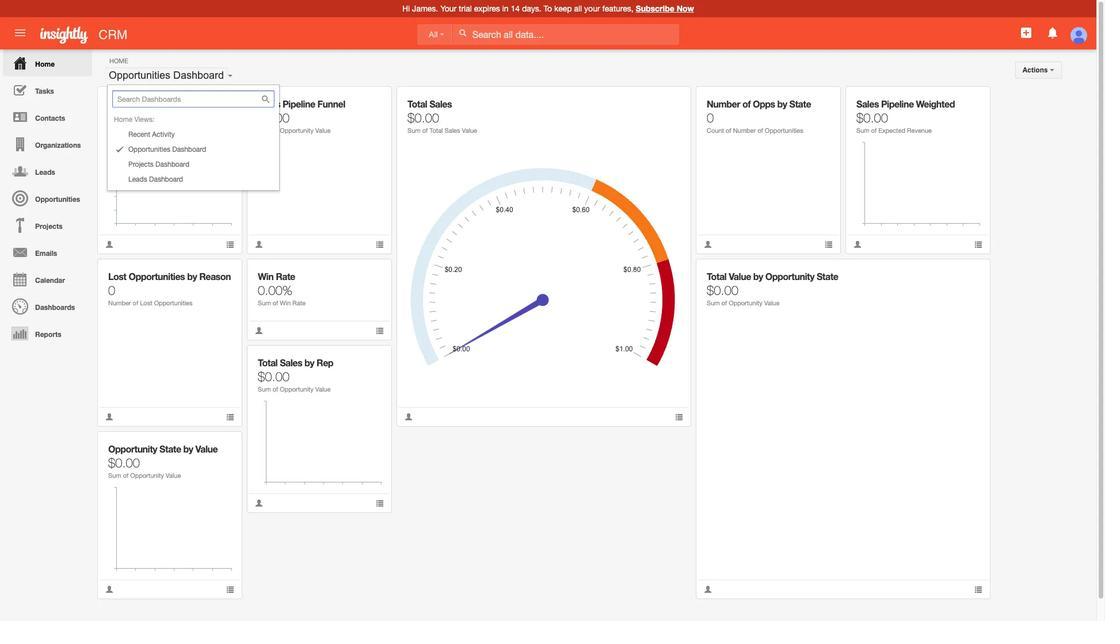 Task type: describe. For each thing, give the bounding box(es) containing it.
of inside lost opportunities by reason 0 number of lost opportunities
[[133, 300, 138, 307]]

of inside win rate 0.00% sum of win rate
[[273, 300, 278, 307]]

opps
[[753, 98, 775, 109]]

user image for $0.00
[[105, 586, 113, 594]]

emails
[[35, 249, 57, 258]]

top sales reps link
[[108, 98, 172, 109]]

1 vertical spatial rate
[[292, 300, 306, 307]]

of inside sales pipeline weighted $0.00 sum of expected revenue
[[871, 127, 877, 134]]

state inside opportunity state by value $0.00 sum of opportunity value
[[160, 444, 181, 455]]

total for sum
[[258, 357, 278, 368]]

user image for of
[[854, 241, 862, 249]]

$0.00 inside opportunity state by value $0.00 sum of opportunity value
[[108, 456, 140, 471]]

state for $0.00
[[817, 271, 838, 282]]

opportunities inside number of opps by state 0 count of number of opportunities
[[765, 127, 803, 134]]

home views:
[[114, 116, 154, 124]]

sales pipeline funnel $0.00 sum of opportunity value
[[258, 98, 345, 134]]

list image for total value by opportunity state
[[975, 586, 983, 594]]

pipeline for weighted
[[881, 98, 914, 109]]

opportunities dashboard link
[[108, 142, 279, 157]]

sum inside total sales by rep $0.00 sum of opportunity value
[[258, 386, 271, 393]]

sum inside "sales pipeline funnel $0.00 sum of opportunity value"
[[258, 127, 271, 134]]

top
[[108, 98, 123, 109]]

projects dashboard link
[[108, 157, 279, 172]]

home up average
[[114, 116, 133, 124]]

sum inside opportunity state by value $0.00 sum of opportunity value
[[108, 473, 121, 479]]

your
[[584, 4, 600, 13]]

0 vertical spatial lost
[[108, 271, 126, 282]]

total for $0.00
[[707, 271, 727, 282]]

white image
[[459, 29, 467, 37]]

list image for sales pipeline weighted
[[975, 241, 983, 249]]

total sales $0.00 sum of total sales value
[[408, 98, 477, 134]]

opportunity inside "sales pipeline funnel $0.00 sum of opportunity value"
[[280, 127, 314, 134]]

reps
[[150, 98, 172, 109]]

opportunity state by value link
[[108, 444, 218, 455]]

opportunities dashboard button
[[105, 67, 228, 84]]

average
[[108, 127, 131, 134]]

james.
[[412, 4, 438, 13]]

sales pipeline funnel link
[[258, 98, 345, 109]]

organizations link
[[3, 131, 92, 158]]

notifications image
[[1046, 26, 1060, 40]]

reports
[[35, 330, 61, 339]]

organizations
[[35, 141, 81, 150]]

sum inside total sales $0.00 sum of total sales value
[[408, 127, 421, 134]]

leads for leads dashboard
[[128, 176, 147, 184]]

sales pipeline weighted link
[[857, 98, 955, 109]]

user image for sum
[[255, 241, 263, 249]]

sales inside "sales pipeline funnel $0.00 sum of opportunity value"
[[258, 98, 280, 109]]

home up tasks link
[[35, 60, 55, 68]]

by for lost opportunities by reason
[[187, 271, 197, 282]]

hi
[[402, 4, 410, 13]]

to
[[544, 4, 552, 13]]

all
[[574, 4, 582, 13]]

0 vertical spatial number
[[707, 98, 740, 109]]

reports link
[[3, 320, 92, 347]]

opportunities inside button
[[109, 70, 170, 81]]

0 vertical spatial rate
[[276, 271, 295, 282]]

weighted
[[916, 98, 955, 109]]

tasks
[[35, 87, 54, 96]]

in
[[502, 4, 509, 13]]

dashboard for projects dashboard "link"
[[155, 161, 189, 169]]

leads link
[[3, 158, 92, 185]]

all
[[429, 30, 438, 39]]

views:
[[134, 116, 154, 124]]

$0.00 inside sales pipeline weighted $0.00 sum of expected revenue
[[857, 111, 888, 125]]

1 horizontal spatial lost
[[140, 300, 152, 307]]

by for total value by opportunity state
[[753, 271, 763, 282]]

win rate link
[[258, 271, 295, 282]]

sales inside total sales by rep $0.00 sum of opportunity value
[[280, 357, 302, 368]]

0 horizontal spatial win
[[258, 271, 274, 282]]

of inside "sales pipeline funnel $0.00 sum of opportunity value"
[[273, 127, 278, 134]]

Search all data.... text field
[[452, 24, 679, 45]]

opportunities dashboard for opportunities dashboard link
[[128, 146, 206, 154]]

top sales reps $0.00 average sales size
[[108, 98, 172, 134]]

total sales by rep link
[[258, 357, 333, 368]]

home down crm
[[109, 58, 128, 64]]

1 vertical spatial number
[[733, 127, 756, 134]]

total for total
[[408, 98, 427, 109]]

expires
[[474, 4, 500, 13]]

of inside total value by opportunity state $0.00 sum of opportunity value
[[722, 300, 727, 307]]

recent activity link
[[108, 127, 279, 142]]

by for opportunity state by value
[[183, 444, 193, 455]]

dashboards link
[[3, 293, 92, 320]]

number inside lost opportunities by reason 0 number of lost opportunities
[[108, 300, 131, 307]]

expected
[[879, 127, 905, 134]]

Search Dashboards text field
[[112, 90, 275, 108]]

emails link
[[3, 239, 92, 266]]

opportunities dashboard for opportunities dashboard button
[[109, 70, 224, 81]]

list image for opportunity state by value
[[226, 586, 234, 594]]

total sales link
[[408, 98, 452, 109]]

projects link
[[3, 212, 92, 239]]



Task type: locate. For each thing, give the bounding box(es) containing it.
0 horizontal spatial leads
[[35, 168, 55, 177]]

navigation containing home
[[0, 50, 92, 347]]

by inside lost opportunities by reason 0 number of lost opportunities
[[187, 271, 197, 282]]

0 horizontal spatial 0
[[108, 283, 115, 298]]

recent activity
[[128, 131, 175, 139]]

leads inside leads link
[[35, 168, 55, 177]]

$0.00 inside total sales $0.00 sum of total sales value
[[408, 111, 439, 125]]

$0.00 down total sales link
[[408, 111, 439, 125]]

home link
[[3, 50, 92, 77]]

leads
[[35, 168, 55, 177], [128, 176, 147, 184]]

sum inside win rate 0.00% sum of win rate
[[258, 300, 271, 307]]

0 inside lost opportunities by reason 0 number of lost opportunities
[[108, 283, 115, 298]]

projects up 'leads dashboard'
[[128, 161, 154, 169]]

wrench image
[[368, 95, 376, 103], [667, 95, 675, 103], [817, 95, 825, 103], [218, 268, 226, 276], [368, 268, 376, 276], [966, 268, 974, 276], [368, 354, 376, 362]]

pipeline left funnel
[[283, 98, 315, 109]]

list image for sales pipeline funnel
[[376, 241, 384, 249]]

0 horizontal spatial projects
[[35, 222, 63, 231]]

hi james. your trial expires in 14 days. to keep all your features, subscribe now
[[402, 3, 694, 13]]

1 vertical spatial lost
[[140, 300, 152, 307]]

leads dashboard link
[[108, 172, 279, 187]]

size
[[150, 127, 162, 134]]

projects inside projects dashboard "link"
[[128, 161, 154, 169]]

14
[[511, 4, 520, 13]]

opportunities dashboard
[[109, 70, 224, 81], [128, 146, 206, 154]]

user image for sum
[[255, 500, 263, 508]]

win up 0.00%
[[258, 271, 274, 282]]

navigation
[[0, 50, 92, 347]]

state inside total value by opportunity state $0.00 sum of opportunity value
[[817, 271, 838, 282]]

calendar
[[35, 276, 65, 285]]

opportunity
[[280, 127, 314, 134], [765, 271, 814, 282], [729, 300, 763, 307], [280, 386, 314, 393], [108, 444, 157, 455], [130, 473, 164, 479]]

home
[[109, 58, 128, 64], [35, 60, 55, 68], [114, 116, 133, 124]]

2 vertical spatial number
[[108, 300, 131, 307]]

of left opps
[[743, 98, 751, 109]]

win rate 0.00% sum of win rate
[[258, 271, 306, 307]]

of down 0.00%
[[273, 300, 278, 307]]

revenue
[[907, 127, 932, 134]]

dashboard for opportunities dashboard link
[[172, 146, 206, 154]]

$0.00 down sales pipeline funnel link
[[258, 111, 290, 125]]

0 horizontal spatial wrench image
[[218, 440, 226, 448]]

trial
[[459, 4, 472, 13]]

win
[[258, 271, 274, 282], [280, 300, 291, 307]]

wrench image
[[966, 95, 974, 103], [218, 440, 226, 448]]

lost opportunities by reason link
[[108, 271, 231, 282]]

of right count
[[726, 127, 731, 134]]

subscribe
[[636, 3, 674, 13]]

projects for projects
[[35, 222, 63, 231]]

dashboard
[[173, 70, 224, 81], [172, 146, 206, 154], [155, 161, 189, 169], [149, 176, 183, 184]]

pipeline
[[283, 98, 315, 109], [881, 98, 914, 109]]

total
[[408, 98, 427, 109], [430, 127, 443, 134], [707, 271, 727, 282], [258, 357, 278, 368]]

activity
[[152, 131, 175, 139]]

opportunity state by value $0.00 sum of opportunity value
[[108, 444, 218, 479]]

by for total sales by rep
[[305, 357, 314, 368]]

projects inside projects link
[[35, 222, 63, 231]]

2 horizontal spatial state
[[817, 271, 838, 282]]

number down the lost opportunities by reason link
[[108, 300, 131, 307]]

1 horizontal spatial state
[[790, 98, 811, 109]]

1 vertical spatial opportunities dashboard
[[128, 146, 206, 154]]

0 vertical spatial 0
[[707, 111, 714, 125]]

contacts link
[[3, 104, 92, 131]]

0
[[707, 111, 714, 125], [108, 283, 115, 298]]

projects dashboard
[[128, 161, 189, 169]]

win down 0.00%
[[280, 300, 291, 307]]

recent
[[128, 131, 150, 139]]

state
[[790, 98, 811, 109], [817, 271, 838, 282], [160, 444, 181, 455]]

1 pipeline from the left
[[283, 98, 315, 109]]

projects up the "emails" link
[[35, 222, 63, 231]]

rate up 0.00%
[[276, 271, 295, 282]]

of inside opportunity state by value $0.00 sum of opportunity value
[[123, 473, 129, 479]]

$0.00 down opportunity state by value link
[[108, 456, 140, 471]]

opportunities dashboard inside button
[[109, 70, 224, 81]]

number right count
[[733, 127, 756, 134]]

rate down win rate link
[[292, 300, 306, 307]]

contacts
[[35, 114, 65, 123]]

actions button
[[1015, 62, 1062, 79]]

list image
[[226, 241, 234, 249], [825, 241, 833, 249], [376, 327, 384, 335], [376, 500, 384, 508]]

number up count
[[707, 98, 740, 109]]

opportunities dashboard up reps
[[109, 70, 224, 81]]

funnel
[[317, 98, 345, 109]]

pipeline up expected
[[881, 98, 914, 109]]

pipeline inside sales pipeline weighted $0.00 sum of expected revenue
[[881, 98, 914, 109]]

now
[[677, 3, 694, 13]]

$0.00 down the total value by opportunity state link
[[707, 283, 739, 298]]

projects for projects dashboard
[[128, 161, 154, 169]]

dashboard for opportunities dashboard button
[[173, 70, 224, 81]]

projects
[[128, 161, 154, 169], [35, 222, 63, 231]]

0 inside number of opps by state 0 count of number of opportunities
[[707, 111, 714, 125]]

1 horizontal spatial win
[[280, 300, 291, 307]]

list image for total sales
[[675, 413, 683, 421]]

by inside opportunity state by value $0.00 sum of opportunity value
[[183, 444, 193, 455]]

of down the total value by opportunity state link
[[722, 300, 727, 307]]

$0.00 inside top sales reps $0.00 average sales size
[[108, 111, 140, 125]]

0 vertical spatial opportunities dashboard
[[109, 70, 224, 81]]

of down opportunity state by value link
[[123, 473, 129, 479]]

by inside total sales by rep $0.00 sum of opportunity value
[[305, 357, 314, 368]]

of inside total sales $0.00 sum of total sales value
[[422, 127, 428, 134]]

$0.00 up average
[[108, 111, 140, 125]]

number of opps by state link
[[707, 98, 811, 109]]

dashboard up 'leads dashboard'
[[155, 161, 189, 169]]

of down total sales by rep link
[[273, 386, 278, 393]]

0 vertical spatial wrench image
[[966, 95, 974, 103]]

1 vertical spatial projects
[[35, 222, 63, 231]]

of down the lost opportunities by reason link
[[133, 300, 138, 307]]

opportunities
[[109, 70, 170, 81], [765, 127, 803, 134], [128, 146, 170, 154], [35, 195, 80, 204], [129, 271, 185, 282], [154, 300, 193, 307]]

crm
[[99, 28, 127, 42]]

1 horizontal spatial leads
[[128, 176, 147, 184]]

by inside number of opps by state 0 count of number of opportunities
[[777, 98, 787, 109]]

user image for sales
[[105, 241, 113, 249]]

pipeline for funnel
[[283, 98, 315, 109]]

state for 0
[[790, 98, 811, 109]]

leads dashboard
[[128, 176, 183, 184]]

2 pipeline from the left
[[881, 98, 914, 109]]

0 vertical spatial state
[[790, 98, 811, 109]]

0 vertical spatial projects
[[128, 161, 154, 169]]

calendar link
[[3, 266, 92, 293]]

dashboard inside opportunities dashboard button
[[173, 70, 224, 81]]

leads down projects dashboard
[[128, 176, 147, 184]]

dashboard up search dashboards text field
[[173, 70, 224, 81]]

1 vertical spatial wrench image
[[218, 440, 226, 448]]

actions
[[1023, 66, 1050, 74]]

1 vertical spatial win
[[280, 300, 291, 307]]

0 horizontal spatial pipeline
[[283, 98, 315, 109]]

dashboard down projects dashboard
[[149, 176, 183, 184]]

1 horizontal spatial projects
[[128, 161, 154, 169]]

rep
[[317, 357, 333, 368]]

sales
[[125, 98, 148, 109], [258, 98, 280, 109], [429, 98, 452, 109], [857, 98, 879, 109], [133, 127, 149, 134], [445, 127, 460, 134], [280, 357, 302, 368]]

1 vertical spatial 0
[[108, 283, 115, 298]]

pipeline inside "sales pipeline funnel $0.00 sum of opportunity value"
[[283, 98, 315, 109]]

opportunities link
[[3, 185, 92, 212]]

dashboards
[[35, 303, 75, 312]]

count
[[707, 127, 724, 134]]

of down number of opps by state link
[[758, 127, 763, 134]]

leads inside leads dashboard link
[[128, 176, 147, 184]]

leads for leads
[[35, 168, 55, 177]]

1 horizontal spatial pipeline
[[881, 98, 914, 109]]

of left expected
[[871, 127, 877, 134]]

lost opportunities by reason 0 number of lost opportunities
[[108, 271, 231, 307]]

all link
[[417, 24, 452, 45]]

$0.00 inside total sales by rep $0.00 sum of opportunity value
[[258, 370, 290, 385]]

total value by opportunity state link
[[707, 271, 838, 282]]

$0.00 inside total value by opportunity state $0.00 sum of opportunity value
[[707, 283, 739, 298]]

home views: link
[[93, 112, 279, 127]]

value
[[315, 127, 331, 134], [462, 127, 477, 134], [729, 271, 751, 282], [764, 300, 780, 307], [315, 386, 331, 393], [195, 444, 218, 455], [166, 473, 181, 479]]

features,
[[602, 4, 634, 13]]

value inside total sales $0.00 sum of total sales value
[[462, 127, 477, 134]]

total inside total value by opportunity state $0.00 sum of opportunity value
[[707, 271, 727, 282]]

list image
[[376, 241, 384, 249], [975, 241, 983, 249], [226, 413, 234, 421], [675, 413, 683, 421], [226, 586, 234, 594], [975, 586, 983, 594]]

user image for of
[[405, 413, 413, 421]]

$0.00 up expected
[[857, 111, 888, 125]]

total value by opportunity state $0.00 sum of opportunity value
[[707, 271, 838, 307]]

dashboard inside opportunities dashboard link
[[172, 146, 206, 154]]

$0.00 down total sales by rep link
[[258, 370, 290, 385]]

0 vertical spatial win
[[258, 271, 274, 282]]

number
[[707, 98, 740, 109], [733, 127, 756, 134], [108, 300, 131, 307]]

subscribe now link
[[636, 3, 694, 13]]

1 horizontal spatial 0
[[707, 111, 714, 125]]

user image for $0.00
[[704, 586, 712, 594]]

1 vertical spatial state
[[817, 271, 838, 282]]

number of opps by state 0 count of number of opportunities
[[707, 98, 811, 134]]

opportunity inside total sales by rep $0.00 sum of opportunity value
[[280, 386, 314, 393]]

keep
[[554, 4, 572, 13]]

value inside total sales by rep $0.00 sum of opportunity value
[[315, 386, 331, 393]]

0 horizontal spatial lost
[[108, 271, 126, 282]]

days.
[[522, 4, 541, 13]]

0.00%
[[258, 283, 292, 298]]

dashboard down the recent activity link
[[172, 146, 206, 154]]

tasks link
[[3, 77, 92, 104]]

$0.00
[[108, 111, 140, 125], [258, 111, 290, 125], [408, 111, 439, 125], [857, 111, 888, 125], [707, 283, 739, 298], [258, 370, 290, 385], [108, 456, 140, 471]]

of inside total sales by rep $0.00 sum of opportunity value
[[273, 386, 278, 393]]

of down total sales link
[[422, 127, 428, 134]]

user image
[[105, 241, 113, 249], [704, 241, 712, 249], [854, 241, 862, 249], [255, 500, 263, 508], [704, 586, 712, 594]]

sum inside sales pipeline weighted $0.00 sum of expected revenue
[[857, 127, 870, 134]]

by inside total value by opportunity state $0.00 sum of opportunity value
[[753, 271, 763, 282]]

0 horizontal spatial state
[[160, 444, 181, 455]]

$0.00 inside "sales pipeline funnel $0.00 sum of opportunity value"
[[258, 111, 290, 125]]

dashboard for leads dashboard link
[[149, 176, 183, 184]]

2 vertical spatial state
[[160, 444, 181, 455]]

user image
[[255, 241, 263, 249], [255, 327, 263, 335], [105, 413, 113, 421], [405, 413, 413, 421], [105, 586, 113, 594]]

dashboard inside leads dashboard link
[[149, 176, 183, 184]]

leads up opportunities link
[[35, 168, 55, 177]]

your
[[440, 4, 457, 13]]

reason
[[199, 271, 231, 282]]

of down sales pipeline funnel link
[[273, 127, 278, 134]]

total sales by rep $0.00 sum of opportunity value
[[258, 357, 333, 393]]

opportunities dashboard down activity
[[128, 146, 206, 154]]

sales pipeline weighted $0.00 sum of expected revenue
[[857, 98, 955, 134]]

sum inside total value by opportunity state $0.00 sum of opportunity value
[[707, 300, 720, 307]]

dashboard inside projects dashboard "link"
[[155, 161, 189, 169]]

state inside number of opps by state 0 count of number of opportunities
[[790, 98, 811, 109]]

total inside total sales by rep $0.00 sum of opportunity value
[[258, 357, 278, 368]]

1 horizontal spatial wrench image
[[966, 95, 974, 103]]

value inside "sales pipeline funnel $0.00 sum of opportunity value"
[[315, 127, 331, 134]]

sales inside sales pipeline weighted $0.00 sum of expected revenue
[[857, 98, 879, 109]]



Task type: vqa. For each thing, say whether or not it's contained in the screenshot.
0.00%
yes



